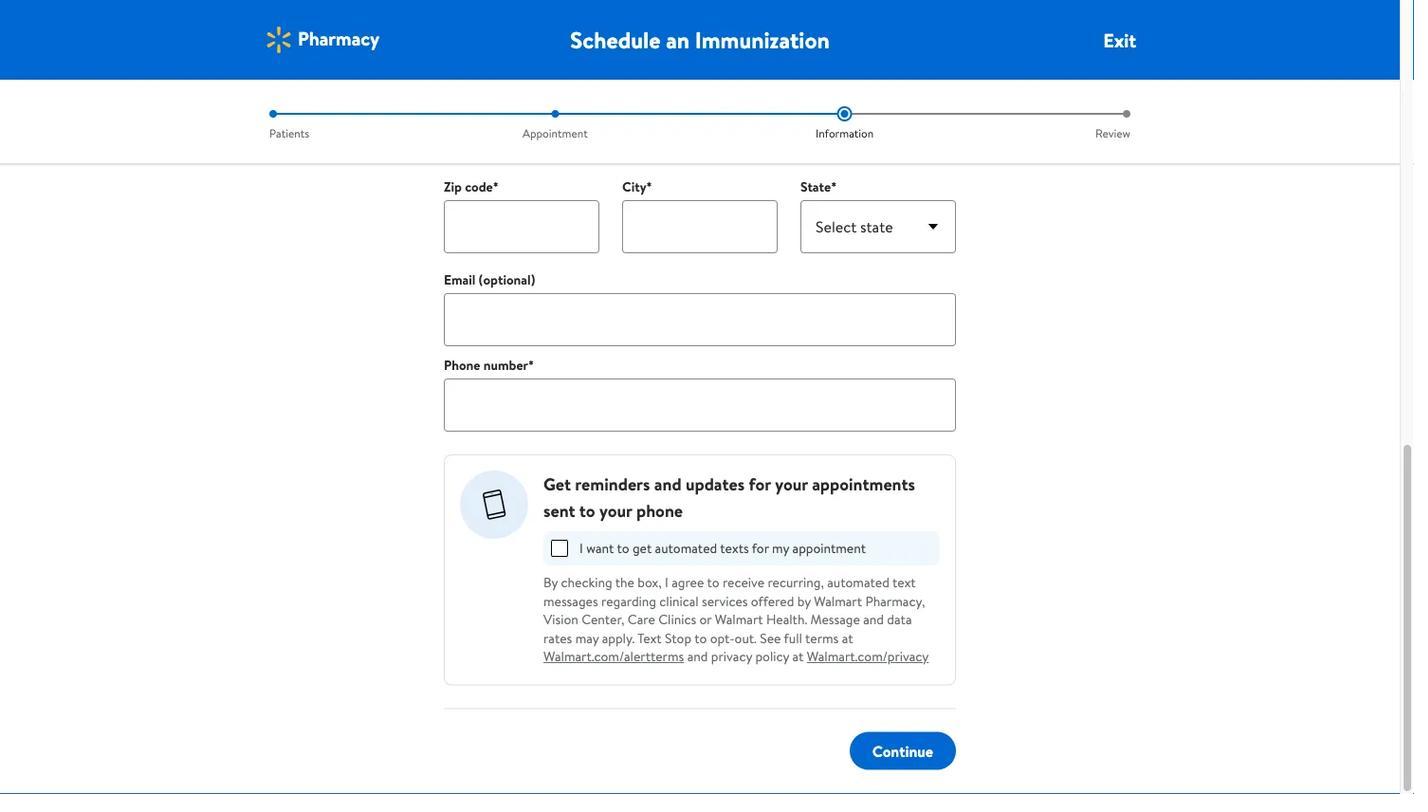 Task type: vqa. For each thing, say whether or not it's contained in the screenshot.
the middle and
yes



Task type: describe. For each thing, give the bounding box(es) containing it.
appointment list item
[[411, 106, 700, 141]]

box,
[[638, 574, 662, 592]]

by
[[544, 574, 558, 592]]

offered
[[751, 592, 794, 611]]

an
[[666, 24, 690, 56]]

City* text field
[[622, 201, 778, 254]]

2
[[530, 85, 538, 103]]

to right agree
[[707, 574, 720, 592]]

email (optional)
[[444, 271, 535, 289]]

regarding
[[601, 592, 657, 611]]

patients
[[269, 125, 309, 141]]

continue
[[873, 741, 934, 762]]

rates
[[544, 629, 572, 648]]

1 horizontal spatial walmart
[[814, 592, 863, 611]]

walmart.com/alertterms link
[[544, 648, 684, 666]]

patients list item
[[266, 106, 411, 141]]

stop
[[665, 629, 692, 648]]

to inside get reminders and updates for your appointments sent to your phone
[[580, 499, 596, 523]]

data
[[887, 611, 912, 629]]

Street address* text field
[[444, 22, 956, 75]]

appointment
[[523, 125, 588, 141]]

pharmacy,
[[866, 592, 925, 611]]

city*
[[622, 178, 652, 196]]

services
[[702, 592, 748, 611]]

Phone number* telephone field
[[444, 379, 956, 432]]

review list item
[[990, 106, 1135, 141]]

health.
[[767, 611, 808, 629]]

0 horizontal spatial walmart
[[715, 611, 763, 629]]

full
[[784, 629, 803, 648]]

Street address 2 text field
[[444, 108, 956, 161]]

pharmacy button
[[264, 25, 380, 55]]

for inside get reminders and updates for your appointments sent to your phone
[[749, 472, 771, 496]]

walmart.com/privacy link
[[807, 648, 929, 666]]

1 vertical spatial for
[[752, 539, 769, 558]]

1 horizontal spatial at
[[842, 629, 853, 648]]

by
[[798, 592, 811, 611]]

exit button
[[1104, 27, 1137, 53]]

opt-
[[710, 629, 735, 648]]

address
[[483, 85, 527, 103]]

walmart.com/privacy
[[807, 648, 929, 666]]

Email (optional) text field
[[444, 294, 956, 347]]

agree
[[672, 574, 704, 592]]

care
[[628, 611, 655, 629]]

see
[[760, 629, 781, 648]]

0 vertical spatial i
[[580, 539, 583, 558]]

schedule
[[570, 24, 661, 56]]

clinical
[[660, 592, 699, 611]]

state*
[[801, 178, 837, 196]]

reminders
[[575, 472, 650, 496]]

privacy
[[711, 648, 752, 666]]

get reminders and updates for your appointments sent to your phone
[[544, 472, 916, 523]]

get
[[633, 539, 652, 558]]

street address 2
[[444, 85, 538, 103]]

message
[[811, 611, 860, 629]]

want
[[586, 539, 614, 558]]

phone
[[637, 499, 683, 523]]

information
[[816, 125, 874, 141]]

the
[[615, 574, 635, 592]]

2 vertical spatial and
[[688, 648, 708, 666]]

terms
[[805, 629, 839, 648]]

my
[[772, 539, 790, 558]]

checking
[[561, 574, 613, 592]]



Task type: locate. For each thing, give the bounding box(es) containing it.
automated up message
[[828, 574, 890, 592]]

schedule an immunization
[[570, 24, 830, 56]]

1 vertical spatial automated
[[828, 574, 890, 592]]

0 horizontal spatial at
[[793, 648, 804, 666]]

text
[[638, 629, 662, 648]]

for left my
[[752, 539, 769, 558]]

your
[[775, 472, 808, 496], [600, 499, 633, 523]]

texts
[[720, 539, 749, 558]]

messages
[[544, 592, 598, 611]]

or
[[700, 611, 712, 629]]

policy
[[756, 648, 790, 666]]

Zip code* text field
[[444, 201, 600, 254]]

apply.
[[602, 629, 635, 648]]

updates
[[686, 472, 745, 496]]

walmart
[[814, 592, 863, 611], [715, 611, 763, 629]]

center,
[[582, 611, 625, 629]]

your down reminders
[[600, 499, 633, 523]]

i inside 'by checking the box, i agree to receive recurring, automated text messages regarding clinical services offered by walmart pharmacy, vision center, care clinics or walmart health. message and data rates may apply. text stop to opt-out. see full terms at walmart.com/alertterms and privacy policy at walmart.com/privacy'
[[665, 574, 669, 592]]

review
[[1096, 125, 1131, 141]]

for right updates
[[749, 472, 771, 496]]

list
[[266, 106, 1135, 141]]

phone
[[444, 356, 480, 375]]

at
[[842, 629, 853, 648], [793, 648, 804, 666]]

0 vertical spatial your
[[775, 472, 808, 496]]

i left want
[[580, 539, 583, 558]]

immunization
[[695, 24, 830, 56]]

1 horizontal spatial i
[[665, 574, 669, 592]]

0 vertical spatial automated
[[655, 539, 717, 558]]

to right sent
[[580, 499, 596, 523]]

to left the opt-
[[695, 629, 707, 648]]

and left data
[[864, 611, 884, 629]]

email
[[444, 271, 476, 289]]

1 vertical spatial your
[[600, 499, 633, 523]]

1 vertical spatial i
[[665, 574, 669, 592]]

text
[[893, 574, 916, 592]]

automated up agree
[[655, 539, 717, 558]]

1 vertical spatial and
[[864, 611, 884, 629]]

0 horizontal spatial your
[[600, 499, 633, 523]]

at right policy
[[793, 648, 804, 666]]

number*
[[484, 356, 534, 375]]

to left get
[[617, 539, 630, 558]]

1 horizontal spatial your
[[775, 472, 808, 496]]

0 horizontal spatial automated
[[655, 539, 717, 558]]

(optional)
[[479, 271, 535, 289]]

to
[[580, 499, 596, 523], [617, 539, 630, 558], [707, 574, 720, 592], [695, 629, 707, 648]]

information list item
[[700, 106, 990, 141]]

list containing patients
[[266, 106, 1135, 141]]

2 horizontal spatial and
[[864, 611, 884, 629]]

get
[[544, 472, 571, 496]]

street
[[444, 85, 480, 103]]

walmart.com/alertterms
[[544, 648, 684, 666]]

pharmacy
[[298, 25, 380, 51]]

1 horizontal spatial automated
[[828, 574, 890, 592]]

i
[[580, 539, 583, 558], [665, 574, 669, 592]]

sent
[[544, 499, 575, 523]]

1 horizontal spatial and
[[688, 648, 708, 666]]

0 horizontal spatial and
[[654, 472, 682, 496]]

recurring,
[[768, 574, 824, 592]]

out.
[[735, 629, 757, 648]]

appointment
[[793, 539, 866, 558]]

receive
[[723, 574, 765, 592]]

walmart right by
[[814, 592, 863, 611]]

and inside get reminders and updates for your appointments sent to your phone
[[654, 472, 682, 496]]

automated
[[655, 539, 717, 558], [828, 574, 890, 592]]

zip
[[444, 178, 462, 196]]

continue button
[[850, 732, 956, 770]]

at right the terms
[[842, 629, 853, 648]]

I want to get automated texts for my appointment checkbox
[[551, 540, 568, 557]]

by checking the box, i agree to receive recurring, automated text messages regarding clinical services offered by walmart pharmacy, vision center, care clinics or walmart health. message and data rates may apply. text stop to opt-out. see full terms at walmart.com/alertterms and privacy policy at walmart.com/privacy
[[544, 574, 929, 666]]

your up my
[[775, 472, 808, 496]]

phone number*
[[444, 356, 534, 375]]

and
[[654, 472, 682, 496], [864, 611, 884, 629], [688, 648, 708, 666]]

zip code*
[[444, 178, 499, 196]]

clinics
[[659, 611, 697, 629]]

and up phone at the bottom left
[[654, 472, 682, 496]]

0 vertical spatial for
[[749, 472, 771, 496]]

for
[[749, 472, 771, 496], [752, 539, 769, 558]]

appointments
[[812, 472, 916, 496]]

and left the opt-
[[688, 648, 708, 666]]

0 vertical spatial and
[[654, 472, 682, 496]]

walmart right or
[[715, 611, 763, 629]]

0 horizontal spatial i
[[580, 539, 583, 558]]

may
[[576, 629, 599, 648]]

i want to get automated texts for my appointment
[[580, 539, 866, 558]]

automated inside 'by checking the box, i agree to receive recurring, automated text messages regarding clinical services offered by walmart pharmacy, vision center, care clinics or walmart health. message and data rates may apply. text stop to opt-out. see full terms at walmart.com/alertterms and privacy policy at walmart.com/privacy'
[[828, 574, 890, 592]]

vision
[[544, 611, 579, 629]]

exit
[[1104, 27, 1137, 53]]

code*
[[465, 178, 499, 196]]

i right box,
[[665, 574, 669, 592]]



